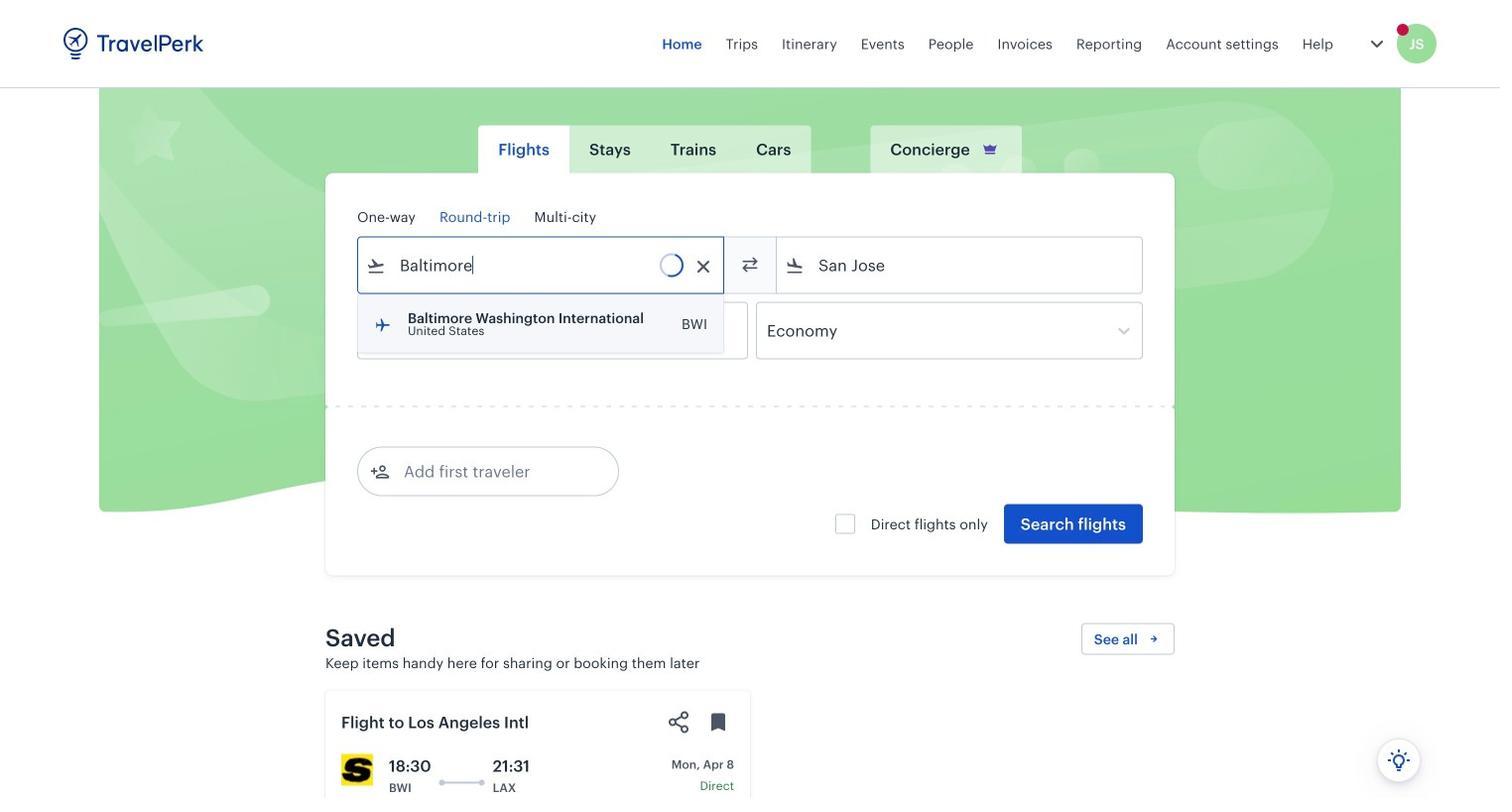 Task type: locate. For each thing, give the bounding box(es) containing it.
To search field
[[805, 250, 1117, 281]]

Add first traveler search field
[[390, 456, 597, 488]]

spirit airlines image
[[341, 755, 373, 787]]

From search field
[[386, 250, 698, 281]]



Task type: describe. For each thing, give the bounding box(es) containing it.
Return text field
[[504, 303, 607, 359]]

Depart text field
[[386, 303, 489, 359]]



